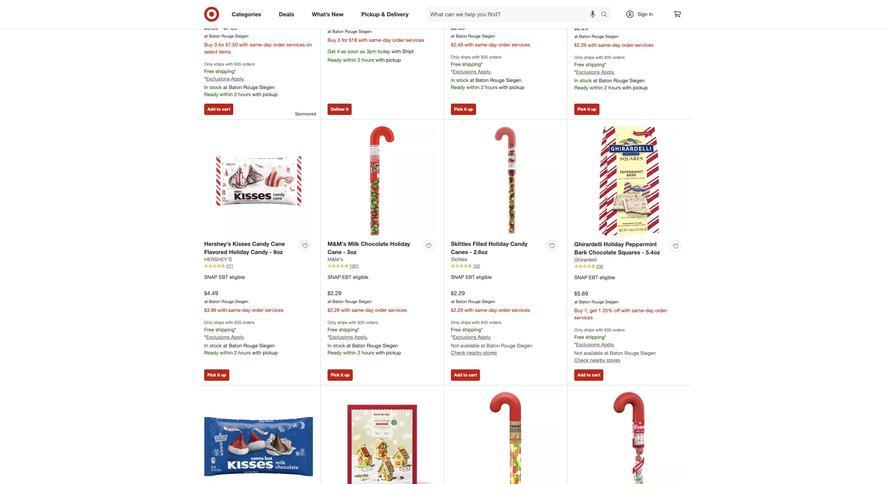 Task type: locate. For each thing, give the bounding box(es) containing it.
as left soon on the top left of page
[[341, 48, 347, 54]]

1 ghirardelli from the top
[[575, 240, 603, 248]]

haribo holiday gold bears filled cane - 2.53oz image
[[451, 392, 561, 484], [451, 392, 561, 484]]

$7.69
[[224, 24, 237, 31]]

0 horizontal spatial cane
[[271, 240, 285, 247]]

1 horizontal spatial to
[[464, 372, 468, 377]]

1 horizontal spatial stores
[[607, 357, 621, 363]]

1 vertical spatial available
[[584, 350, 603, 356]]

1 horizontal spatial add to cart button
[[451, 369, 481, 381]]

same- inside $2.69 at baton rouge siegen $2.49 with same-day order services
[[475, 42, 490, 48]]

candy up 152 link on the right of the page
[[511, 240, 528, 247]]

232 link
[[575, 263, 685, 270]]

only
[[451, 54, 460, 60], [575, 55, 584, 60], [204, 61, 213, 67], [204, 320, 213, 325], [328, 320, 337, 325], [451, 320, 460, 325], [575, 327, 584, 333]]

holiday right filled
[[489, 240, 509, 247]]

- right $3.69
[[220, 24, 222, 31]]

1 horizontal spatial $2.29 at baton rouge siegen $2.29 with same-day order services
[[451, 289, 531, 313]]

skittles filled holiday candy canes - 2.6oz image
[[451, 126, 561, 236], [451, 126, 561, 236]]

check for $5.69
[[575, 357, 589, 363]]

3 left $18
[[338, 37, 341, 43]]

available
[[461, 342, 480, 349], [584, 350, 603, 356]]

cart for skittles filled holiday candy canes - 2.6oz
[[469, 372, 477, 377]]

- left '2.6oz' on the bottom of page
[[470, 248, 472, 255]]

nearby
[[467, 350, 482, 356], [591, 357, 606, 363]]

1 horizontal spatial only ships with $35 orders free shipping * * exclusions apply. not available at baton rouge siegen check nearby stores
[[575, 327, 656, 363]]

search button
[[598, 6, 615, 23]]

as
[[341, 48, 347, 54], [360, 48, 365, 54]]

ghirardelli
[[575, 240, 603, 248], [575, 257, 597, 263]]

1 vertical spatial ghirardelli
[[575, 257, 597, 263]]

0 vertical spatial skittles
[[451, 240, 472, 247]]

siegen inside $4.49 at baton rouge siegen $3.99 with same-day order services
[[235, 299, 249, 304]]

what's
[[312, 10, 330, 18]]

1 vertical spatial not
[[575, 350, 583, 356]]

0 horizontal spatial 3
[[214, 42, 217, 48]]

0 vertical spatial not
[[451, 342, 459, 349]]

siegen inside the $3.69 - $7.69 at baton rouge siegen buy 3 for $7.50 with same-day order services on select items
[[235, 34, 249, 39]]

items
[[219, 49, 231, 55]]

2 skittles from the top
[[451, 256, 468, 262]]

to for ghirardelli holiday peppermint bark chocolate squares - 5.4oz
[[587, 372, 591, 377]]

1 horizontal spatial cart
[[469, 372, 477, 377]]

with inside free shipping * * exclusions apply. in stock at  baton rouge siegen ready within 2 hours with pickup
[[252, 91, 262, 97]]

free
[[451, 61, 461, 67], [575, 62, 585, 68], [204, 68, 214, 74], [204, 327, 214, 333], [328, 327, 338, 333], [451, 327, 461, 333], [575, 334, 585, 340]]

cane up 9oz
[[271, 240, 285, 247]]

holiday inside skittles filled holiday candy canes - 2.6oz
[[489, 240, 509, 247]]

1 as from the left
[[341, 48, 347, 54]]

it inside get it as soon as 3pm today with shipt ready within 2 hours with pickup
[[337, 48, 340, 54]]

for left $18
[[342, 37, 348, 43]]

sign
[[638, 11, 648, 17]]

- down peppermint
[[642, 249, 645, 256]]

1,
[[585, 307, 589, 313]]

only ships with $35 orders free shipping * * exclusions apply. in stock at  baton rouge siegen ready within 2 hours with pickup
[[451, 54, 525, 90], [575, 55, 648, 91], [204, 320, 278, 356], [328, 320, 401, 356]]

1 vertical spatial stores
[[607, 357, 621, 363]]

eligible
[[230, 8, 245, 14], [477, 8, 492, 14], [600, 9, 616, 15], [230, 274, 245, 280], [353, 274, 369, 280], [477, 274, 492, 280], [600, 274, 616, 280]]

on
[[307, 42, 312, 48]]

within
[[343, 57, 356, 63], [467, 84, 480, 90], [590, 85, 603, 91], [220, 91, 233, 97], [220, 350, 233, 356], [343, 350, 356, 356]]

2 horizontal spatial buy
[[575, 307, 584, 313]]

0 horizontal spatial only ships with $35 orders free shipping * * exclusions apply. not available at baton rouge siegen check nearby stores
[[451, 320, 533, 356]]

0 vertical spatial check
[[451, 350, 466, 356]]

3 up select
[[214, 42, 217, 48]]

2 horizontal spatial to
[[587, 372, 591, 377]]

pickup inside get it as soon as 3pm today with shipt ready within 2 hours with pickup
[[386, 57, 401, 63]]

0 vertical spatial m&m's
[[328, 240, 347, 247]]

hershey's kisses milk chocolate santa hat holiday candy - 10.1oz image
[[204, 392, 314, 484], [204, 392, 314, 484]]

2 horizontal spatial cart
[[593, 372, 601, 377]]

exclusions apply. link
[[453, 69, 492, 75], [577, 69, 615, 75], [206, 76, 245, 82], [206, 334, 245, 340], [330, 334, 368, 340], [453, 334, 492, 340], [577, 341, 615, 347]]

ready inside get it as soon as 3pm today with shipt ready within 2 hours with pickup
[[328, 57, 342, 63]]

ghirardelli up bark
[[575, 240, 603, 248]]

buy left 1,
[[575, 307, 584, 313]]

hershey's
[[204, 240, 231, 247]]

2 as from the left
[[360, 48, 365, 54]]

0 horizontal spatial not
[[451, 342, 459, 349]]

0 horizontal spatial stores
[[484, 350, 497, 356]]

rouge inside $5.69 at baton rouge siegen buy 1, get 1 25% off with same-day order services
[[592, 299, 605, 305]]

skittles inside skittles filled holiday candy canes - 2.6oz
[[451, 240, 472, 247]]

1 vertical spatial chocolate
[[589, 249, 617, 256]]

check nearby stores button
[[451, 349, 497, 356], [575, 357, 621, 364]]

add for ghirardelli holiday peppermint bark chocolate squares - 5.4oz
[[578, 372, 586, 377]]

0 horizontal spatial as
[[341, 48, 347, 54]]

pick
[[455, 106, 463, 112], [578, 106, 587, 112], [208, 372, 216, 377], [331, 372, 340, 377]]

pickup
[[386, 57, 401, 63], [510, 84, 525, 90], [633, 85, 648, 91], [263, 91, 278, 97], [263, 350, 278, 356], [386, 350, 401, 356]]

$4.49
[[204, 289, 218, 296]]

5.4oz
[[646, 249, 661, 256]]

holiday inside ghirardelli holiday peppermint bark chocolate squares - 5.4oz
[[604, 240, 624, 248]]

stores for $5.69
[[607, 357, 621, 363]]

chocolate right milk
[[361, 240, 389, 247]]

snap up the $4.49
[[204, 274, 218, 280]]

with inside the $3.69 - $7.69 at baton rouge siegen buy 3 for $7.50 with same-day order services on select items
[[239, 42, 249, 48]]

it inside button
[[346, 106, 349, 112]]

1 vertical spatial cane
[[328, 248, 342, 255]]

skittles for skittles
[[451, 256, 468, 262]]

skittles for skittles filled holiday candy canes - 2.6oz
[[451, 240, 472, 247]]

- inside the $3.69 - $7.69 at baton rouge siegen buy 3 for $7.50 with same-day order services on select items
[[220, 24, 222, 31]]

1 horizontal spatial check
[[575, 357, 589, 363]]

nearby for $2.29
[[467, 350, 482, 356]]

3
[[338, 37, 341, 43], [214, 42, 217, 48]]

0 vertical spatial chocolate
[[361, 240, 389, 247]]

1 horizontal spatial chocolate
[[589, 249, 617, 256]]

holiday mini village gingerbread house kit - 28oz - favorite day™ image
[[328, 392, 437, 484], [328, 392, 437, 484]]

candy inside skittles filled holiday candy canes - 2.6oz
[[511, 240, 528, 247]]

baton inside free shipping * * exclusions apply. in stock at  baton rouge siegen ready within 2 hours with pickup
[[229, 84, 242, 90]]

0 vertical spatial ghirardelli
[[575, 240, 603, 248]]

eligible up $2.69 at baton rouge siegen $2.49 with same-day order services at the right top of page
[[477, 8, 492, 14]]

eligible down 271
[[230, 274, 245, 280]]

cart
[[222, 106, 230, 112], [469, 372, 477, 377], [593, 372, 601, 377]]

0 horizontal spatial check
[[451, 350, 466, 356]]

$2.29
[[575, 24, 589, 31], [575, 42, 587, 48], [328, 289, 342, 296], [451, 289, 465, 296], [328, 307, 340, 313], [451, 307, 464, 313]]

1 horizontal spatial 3
[[338, 37, 341, 43]]

day inside the $3.69 - $7.69 at baton rouge siegen buy 3 for $7.50 with same-day order services on select items
[[264, 42, 272, 48]]

m&m's for m&m's
[[328, 256, 343, 262]]

shipping inside free shipping * * exclusions apply. in stock at  baton rouge siegen ready within 2 hours with pickup
[[216, 68, 235, 74]]

- left 3oz
[[344, 248, 346, 255]]

holiday down kisses
[[229, 248, 249, 255]]

0 horizontal spatial available
[[461, 342, 480, 349]]

same- inside $4.49 at baton rouge siegen $3.99 with same-day order services
[[228, 307, 243, 313]]

services
[[406, 37, 425, 43], [287, 42, 305, 48], [512, 42, 531, 48], [636, 42, 654, 48], [265, 307, 284, 313], [389, 307, 407, 313], [512, 307, 531, 313], [575, 314, 593, 320]]

ebt
[[219, 8, 228, 14], [466, 8, 475, 14], [590, 9, 599, 15], [219, 274, 228, 280], [343, 274, 352, 280], [466, 274, 475, 280], [590, 274, 599, 280]]

1 vertical spatial check nearby stores button
[[575, 357, 621, 364]]

buy up the get
[[328, 37, 337, 43]]

hours inside get it as soon as 3pm today with shipt ready within 2 hours with pickup
[[362, 57, 375, 63]]

as left 3pm
[[360, 48, 365, 54]]

1
[[599, 307, 602, 313]]

snap up $5.69
[[575, 274, 588, 280]]

9oz
[[274, 248, 283, 255]]

order
[[393, 37, 405, 43], [273, 42, 285, 48], [499, 42, 511, 48], [622, 42, 634, 48], [252, 307, 264, 313], [375, 307, 387, 313], [499, 307, 511, 313], [656, 307, 668, 313]]

rouge inside $2.69 at baton rouge siegen $2.49 with same-day order services
[[469, 34, 481, 39]]

hours
[[362, 57, 375, 63], [485, 84, 498, 90], [609, 85, 622, 91], [239, 91, 251, 97], [239, 350, 251, 356], [362, 350, 375, 356]]

1 vertical spatial skittles
[[451, 256, 468, 262]]

eligible down 1201
[[353, 274, 369, 280]]

$3.69
[[204, 24, 218, 31]]

to
[[217, 106, 221, 112], [464, 372, 468, 377], [587, 372, 591, 377]]

1 horizontal spatial for
[[342, 37, 348, 43]]

siegen inside $5.69 at baton rouge siegen buy 1, get 1 25% off with same-day order services
[[606, 299, 619, 305]]

only ships with $35 orders free shipping * * exclusions apply. not available at baton rouge siegen check nearby stores for $2.29
[[451, 320, 533, 356]]

0 vertical spatial available
[[461, 342, 480, 349]]

hershey's kisses candy cane flavored holiday candy - 9oz image
[[204, 126, 314, 236], [204, 126, 314, 236]]

1 horizontal spatial buy
[[328, 37, 337, 43]]

holiday up 1201 link
[[390, 240, 411, 247]]

rouge
[[345, 29, 358, 34], [222, 34, 234, 39], [469, 34, 481, 39], [592, 34, 605, 39], [491, 77, 505, 83], [614, 77, 629, 83], [244, 84, 258, 90], [222, 299, 234, 304], [345, 299, 358, 304], [469, 299, 481, 304], [592, 299, 605, 305], [244, 342, 258, 349], [367, 342, 382, 349], [502, 342, 516, 349], [625, 350, 640, 356]]

eligible up $7.69
[[230, 8, 245, 14]]

services inside $4.49 at baton rouge siegen $3.99 with same-day order services
[[265, 307, 284, 313]]

0 vertical spatial nearby
[[467, 350, 482, 356]]

not
[[451, 342, 459, 349], [575, 350, 583, 356]]

apply. inside free shipping * * exclusions apply. in stock at  baton rouge siegen ready within 2 hours with pickup
[[231, 76, 245, 82]]

add to cart
[[208, 106, 230, 112], [455, 372, 477, 377], [578, 372, 601, 377]]

$2.29 at baton rouge siegen $2.29 with same-day order services
[[575, 24, 654, 48], [328, 289, 407, 313], [451, 289, 531, 313]]

skittles down canes
[[451, 256, 468, 262]]

0 horizontal spatial add to cart button
[[204, 104, 234, 115]]

snap
[[204, 8, 218, 14], [451, 8, 465, 14], [575, 9, 588, 15], [204, 274, 218, 280], [328, 274, 341, 280], [451, 274, 465, 280], [575, 274, 588, 280]]

1 horizontal spatial as
[[360, 48, 365, 54]]

0 horizontal spatial $2.29 at baton rouge siegen $2.29 with same-day order services
[[328, 289, 407, 313]]

rouge inside free shipping * * exclusions apply. in stock at  baton rouge siegen ready within 2 hours with pickup
[[244, 84, 258, 90]]

m&m's milk chocolate holiday cane - 3oz image
[[328, 126, 437, 236], [328, 126, 437, 236]]

shipping
[[463, 61, 482, 67], [586, 62, 605, 68], [216, 68, 235, 74], [216, 327, 235, 333], [339, 327, 358, 333], [463, 327, 482, 333], [586, 334, 605, 340]]

buy up select
[[204, 42, 213, 48]]

ghirardelli down bark
[[575, 257, 597, 263]]

rouge inside "/fluid ounce at baton rouge siegen buy 3 for $18 with same-day order services"
[[345, 29, 358, 34]]

buy
[[328, 37, 337, 43], [204, 42, 213, 48], [575, 307, 584, 313]]

hours inside free shipping * * exclusions apply. in stock at  baton rouge siegen ready within 2 hours with pickup
[[239, 91, 251, 97]]

same- inside the $3.69 - $7.69 at baton rouge siegen buy 3 for $7.50 with same-day order services on select items
[[250, 42, 264, 48]]

eligible down 232
[[600, 274, 616, 280]]

add to cart button for skittles filled holiday candy canes - 2.6oz
[[451, 369, 481, 381]]

stores
[[484, 350, 497, 356], [607, 357, 621, 363]]

hershey's link
[[204, 256, 232, 263]]

2 horizontal spatial add to cart button
[[575, 369, 604, 381]]

m&m's milk chocolate holiday cane - 3oz
[[328, 240, 411, 255]]

3 inside "/fluid ounce at baton rouge siegen buy 3 for $18 with same-day order services"
[[338, 37, 341, 43]]

with inside $4.49 at baton rouge siegen $3.99 with same-day order services
[[218, 307, 227, 313]]

hershey's kisses milk chocolate filled plastic cane holiday candy - 2.88oz image
[[575, 392, 685, 484], [575, 392, 685, 484]]

152
[[473, 263, 480, 269]]

m&m's link
[[328, 256, 343, 263]]

add
[[208, 106, 216, 112], [455, 372, 463, 377], [578, 372, 586, 377]]

1 horizontal spatial not
[[575, 350, 583, 356]]

rouge inside $4.49 at baton rouge siegen $3.99 with same-day order services
[[222, 299, 234, 304]]

0 horizontal spatial buy
[[204, 42, 213, 48]]

2 ghirardelli from the top
[[575, 257, 597, 263]]

orders
[[490, 54, 502, 60], [613, 55, 625, 60], [243, 61, 255, 67], [243, 320, 255, 325], [366, 320, 378, 325], [490, 320, 502, 325], [613, 327, 625, 333]]

order inside the $3.69 - $7.69 at baton rouge siegen buy 3 for $7.50 with same-day order services on select items
[[273, 42, 285, 48]]

1 skittles from the top
[[451, 240, 472, 247]]

not for $2.29
[[451, 342, 459, 349]]

1 horizontal spatial add to cart
[[455, 372, 477, 377]]

skittles filled holiday candy canes - 2.6oz
[[451, 240, 528, 255]]

same-
[[369, 37, 383, 43], [250, 42, 264, 48], [475, 42, 490, 48], [599, 42, 613, 48], [228, 307, 243, 313], [352, 307, 366, 313], [475, 307, 490, 313], [632, 307, 646, 313]]

2 inside free shipping * * exclusions apply. in stock at  baton rouge siegen ready within 2 hours with pickup
[[234, 91, 237, 97]]

check nearby stores button for $5.69
[[575, 357, 621, 364]]

chocolate up 232
[[589, 249, 617, 256]]

baton inside $5.69 at baton rouge siegen buy 1, get 1 25% off with same-day order services
[[580, 299, 591, 305]]

holiday
[[390, 240, 411, 247], [489, 240, 509, 247], [604, 240, 624, 248], [229, 248, 249, 255]]

for up items
[[219, 42, 225, 48]]

1 horizontal spatial check nearby stores button
[[575, 357, 621, 364]]

ghirardelli holiday peppermint bark chocolate squares - 5.4oz image
[[575, 126, 685, 236], [575, 126, 685, 236]]

0 vertical spatial check nearby stores button
[[451, 349, 497, 356]]

day inside $4.49 at baton rouge siegen $3.99 with same-day order services
[[243, 307, 251, 313]]

with inside "/fluid ounce at baton rouge siegen buy 3 for $18 with same-day order services"
[[359, 37, 368, 43]]

pickup & delivery
[[362, 10, 409, 18]]

snap ebt eligible
[[204, 8, 245, 14], [451, 8, 492, 14], [575, 9, 616, 15], [204, 274, 245, 280], [328, 274, 369, 280], [451, 274, 492, 280], [575, 274, 616, 280]]

skittles
[[451, 240, 472, 247], [451, 256, 468, 262]]

in
[[451, 77, 455, 83], [575, 77, 579, 83], [204, 84, 208, 90], [204, 342, 208, 349], [328, 342, 332, 349]]

add for skittles filled holiday candy canes - 2.6oz
[[455, 372, 463, 377]]

with inside $2.69 at baton rouge siegen $2.49 with same-day order services
[[465, 42, 474, 48]]

2 horizontal spatial add
[[578, 372, 586, 377]]

1 horizontal spatial nearby
[[591, 357, 606, 363]]

3 inside the $3.69 - $7.69 at baton rouge siegen buy 3 for $7.50 with same-day order services on select items
[[214, 42, 217, 48]]

only ships with $35 orders free shipping * * exclusions apply. not available at baton rouge siegen check nearby stores for $5.69
[[575, 327, 656, 363]]

day inside "/fluid ounce at baton rouge siegen buy 3 for $18 with same-day order services"
[[383, 37, 391, 43]]

exclusions
[[453, 69, 477, 75], [577, 69, 600, 75], [206, 76, 230, 82], [206, 334, 230, 340], [330, 334, 353, 340], [453, 334, 477, 340], [577, 341, 600, 347]]

- inside the m&m's milk chocolate holiday cane - 3oz
[[344, 248, 346, 255]]

1 vertical spatial nearby
[[591, 357, 606, 363]]

1 horizontal spatial cane
[[328, 248, 342, 255]]

day
[[383, 37, 391, 43], [264, 42, 272, 48], [490, 42, 498, 48], [613, 42, 621, 48], [243, 307, 251, 313], [366, 307, 374, 313], [490, 307, 498, 313], [646, 307, 654, 313]]

available for $2.29
[[461, 342, 480, 349]]

0 horizontal spatial nearby
[[467, 350, 482, 356]]

same- inside $5.69 at baton rouge siegen buy 1, get 1 25% off with same-day order services
[[632, 307, 646, 313]]

0 horizontal spatial chocolate
[[361, 240, 389, 247]]

0 horizontal spatial check nearby stores button
[[451, 349, 497, 356]]

ghirardelli inside ghirardelli holiday peppermint bark chocolate squares - 5.4oz
[[575, 240, 603, 248]]

m&m's inside the m&m's milk chocolate holiday cane - 3oz
[[328, 240, 347, 247]]

squares
[[619, 249, 641, 256]]

siegen
[[359, 29, 372, 34], [235, 34, 249, 39], [482, 34, 496, 39], [606, 34, 619, 39], [506, 77, 522, 83], [630, 77, 645, 83], [259, 84, 275, 90], [235, 299, 249, 304], [359, 299, 372, 304], [482, 299, 496, 304], [606, 299, 619, 305], [259, 342, 275, 349], [383, 342, 398, 349], [517, 342, 533, 349], [641, 350, 656, 356]]

with
[[359, 37, 368, 43], [239, 42, 249, 48], [465, 42, 474, 48], [588, 42, 598, 48], [392, 48, 401, 54], [473, 54, 480, 60], [596, 55, 604, 60], [376, 57, 385, 63], [226, 61, 233, 67], [499, 84, 509, 90], [623, 85, 632, 91], [252, 91, 262, 97], [218, 307, 227, 313], [341, 307, 351, 313], [465, 307, 474, 313], [622, 307, 631, 313], [226, 320, 233, 325], [349, 320, 357, 325], [473, 320, 480, 325], [596, 327, 604, 333], [252, 350, 262, 356], [376, 350, 385, 356]]

2 horizontal spatial $2.29 at baton rouge siegen $2.29 with same-day order services
[[575, 24, 654, 48]]

1 m&m's from the top
[[328, 240, 347, 247]]

to for skittles filled holiday candy canes - 2.6oz
[[464, 372, 468, 377]]

candy right kisses
[[252, 240, 270, 247]]

- left 9oz
[[270, 248, 272, 255]]

buy inside "/fluid ounce at baton rouge siegen buy 3 for $18 with same-day order services"
[[328, 37, 337, 43]]

0 vertical spatial stores
[[484, 350, 497, 356]]

0 vertical spatial cane
[[271, 240, 285, 247]]

stock
[[457, 77, 469, 83], [580, 77, 592, 83], [210, 84, 222, 90], [210, 342, 222, 349], [333, 342, 345, 349]]

2 horizontal spatial add to cart
[[578, 372, 601, 377]]

1 vertical spatial m&m's
[[328, 256, 343, 262]]

skittles up canes
[[451, 240, 472, 247]]

25%
[[603, 307, 613, 313]]

snap left search
[[575, 9, 588, 15]]

2 m&m's from the top
[[328, 256, 343, 262]]

get
[[590, 307, 598, 313]]

1 vertical spatial check
[[575, 357, 589, 363]]

What can we help you find? suggestions appear below search field
[[426, 6, 603, 22]]

ready
[[328, 57, 342, 63], [451, 84, 466, 90], [575, 85, 589, 91], [204, 91, 219, 97], [204, 350, 219, 356], [328, 350, 342, 356]]

check for $2.29
[[451, 350, 466, 356]]

1 horizontal spatial add
[[455, 372, 463, 377]]

filled
[[473, 240, 487, 247]]

1 horizontal spatial available
[[584, 350, 603, 356]]

ghirardelli for ghirardelli holiday peppermint bark chocolate squares - 5.4oz
[[575, 240, 603, 248]]

cane up m&m's link
[[328, 248, 342, 255]]

0 horizontal spatial for
[[219, 42, 225, 48]]

3pm
[[367, 48, 377, 54]]

within inside get it as soon as 3pm today with shipt ready within 2 hours with pickup
[[343, 57, 356, 63]]

ships
[[461, 54, 471, 60], [585, 55, 595, 60], [214, 61, 224, 67], [214, 320, 224, 325], [338, 320, 348, 325], [461, 320, 471, 325], [585, 327, 595, 333]]

holiday up squares
[[604, 240, 624, 248]]



Task type: vqa. For each thing, say whether or not it's contained in the screenshot.
lowest rated
no



Task type: describe. For each thing, give the bounding box(es) containing it.
hershey's kisses candy cane flavored holiday candy - 9oz
[[204, 240, 285, 255]]

$7.50
[[226, 42, 238, 48]]

at inside free shipping * * exclusions apply. in stock at  baton rouge siegen ready within 2 hours with pickup
[[223, 84, 228, 90]]

stores for $2.29
[[484, 350, 497, 356]]

cane inside the m&m's milk chocolate holiday cane - 3oz
[[328, 248, 342, 255]]

exclusions inside free shipping * * exclusions apply. in stock at  baton rouge siegen ready within 2 hours with pickup
[[206, 76, 230, 82]]

eligible down 152
[[477, 274, 492, 280]]

sign in link
[[620, 6, 664, 22]]

kisses
[[233, 240, 251, 247]]

152 link
[[451, 263, 561, 269]]

order inside $4.49 at baton rouge siegen $3.99 with same-day order services
[[252, 307, 264, 313]]

271 link
[[204, 263, 314, 269]]

$4.49 at baton rouge siegen $3.99 with same-day order services
[[204, 289, 284, 313]]

for inside the $3.69 - $7.69 at baton rouge siegen buy 3 for $7.50 with same-day order services on select items
[[219, 42, 225, 48]]

baton inside $4.49 at baton rouge siegen $3.99 with same-day order services
[[209, 299, 221, 304]]

categories
[[232, 10, 261, 18]]

snap up $2.69
[[451, 8, 465, 14]]

skittles link
[[451, 256, 468, 263]]

$2.69 at baton rouge siegen $2.49 with same-day order services
[[451, 24, 531, 48]]

hershey's
[[204, 256, 232, 262]]

in
[[650, 11, 653, 17]]

0 horizontal spatial add to cart
[[208, 106, 230, 112]]

today
[[378, 48, 391, 54]]

$5.69 at baton rouge siegen buy 1, get 1 25% off with same-day order services
[[575, 290, 668, 320]]

ghirardelli for ghirardelli
[[575, 257, 597, 263]]

holiday inside the m&m's milk chocolate holiday cane - 3oz
[[390, 240, 411, 247]]

baton inside "/fluid ounce at baton rouge siegen buy 3 for $18 with same-day order services"
[[333, 29, 344, 34]]

nearby for $5.69
[[591, 357, 606, 363]]

271
[[226, 263, 234, 269]]

deliver it button
[[328, 104, 352, 115]]

pickup
[[362, 10, 380, 18]]

canes
[[451, 248, 469, 255]]

siegen inside "/fluid ounce at baton rouge siegen buy 3 for $18 with same-day order services"
[[359, 29, 372, 34]]

$5.69
[[575, 290, 589, 297]]

add to cart for ghirardelli holiday peppermint bark chocolate squares - 5.4oz
[[578, 372, 601, 377]]

delivery
[[387, 10, 409, 18]]

m&m's milk chocolate holiday cane - 3oz link
[[328, 240, 421, 256]]

get
[[328, 48, 336, 54]]

shipt
[[403, 48, 414, 54]]

2 inside get it as soon as 3pm today with shipt ready within 2 hours with pickup
[[358, 57, 361, 63]]

add to cart button for ghirardelli holiday peppermint bark chocolate squares - 5.4oz
[[575, 369, 604, 381]]

ready inside free shipping * * exclusions apply. in stock at  baton rouge siegen ready within 2 hours with pickup
[[204, 91, 219, 97]]

same- inside "/fluid ounce at baton rouge siegen buy 3 for $18 with same-day order services"
[[369, 37, 383, 43]]

/fluid ounce at baton rouge siegen buy 3 for $18 with same-day order services
[[328, 20, 425, 43]]

soon
[[348, 48, 359, 54]]

order inside $2.69 at baton rouge siegen $2.49 with same-day order services
[[499, 42, 511, 48]]

search
[[598, 11, 615, 18]]

peppermint
[[626, 240, 657, 248]]

- inside ghirardelli holiday peppermint bark chocolate squares - 5.4oz
[[642, 249, 645, 256]]

what's new link
[[306, 6, 353, 22]]

m&m's for m&m's milk chocolate holiday cane - 3oz
[[328, 240, 347, 247]]

$2.29 at baton rouge siegen $2.29 with same-day order services for skittles filled holiday candy canes - 2.6oz
[[451, 289, 531, 313]]

pickup & delivery link
[[356, 6, 418, 22]]

$2.69
[[451, 24, 465, 31]]

day inside $2.69 at baton rouge siegen $2.49 with same-day order services
[[490, 42, 498, 48]]

0 horizontal spatial add
[[208, 106, 216, 112]]

- inside skittles filled holiday candy canes - 2.6oz
[[470, 248, 472, 255]]

select
[[204, 49, 218, 55]]

chocolate inside the m&m's milk chocolate holiday cane - 3oz
[[361, 240, 389, 247]]

cane inside hershey's kisses candy cane flavored holiday candy - 9oz
[[271, 240, 285, 247]]

0 horizontal spatial cart
[[222, 106, 230, 112]]

snap down m&m's link
[[328, 274, 341, 280]]

order inside "/fluid ounce at baton rouge siegen buy 3 for $18 with same-day order services"
[[393, 37, 405, 43]]

rouge inside the $3.69 - $7.69 at baton rouge siegen buy 3 for $7.50 with same-day order services on select items
[[222, 34, 234, 39]]

1201
[[350, 263, 359, 269]]

free shipping * * exclusions apply. in stock at  baton rouge siegen ready within 2 hours with pickup
[[204, 68, 278, 97]]

buy inside the $3.69 - $7.69 at baton rouge siegen buy 3 for $7.50 with same-day order services on select items
[[204, 42, 213, 48]]

off
[[615, 307, 620, 313]]

at inside the $3.69 - $7.69 at baton rouge siegen buy 3 for $7.50 with same-day order services on select items
[[204, 34, 208, 39]]

only ships with $35 orders
[[204, 61, 255, 67]]

1201 link
[[328, 263, 437, 269]]

$2.49
[[451, 42, 464, 48]]

deals link
[[273, 6, 303, 22]]

new
[[332, 10, 344, 18]]

siegen inside $2.69 at baton rouge siegen $2.49 with same-day order services
[[482, 34, 496, 39]]

services inside "/fluid ounce at baton rouge siegen buy 3 for $18 with same-day order services"
[[406, 37, 425, 43]]

services inside $2.69 at baton rouge siegen $2.49 with same-day order services
[[512, 42, 531, 48]]

sponsored
[[295, 111, 316, 116]]

0 horizontal spatial to
[[217, 106, 221, 112]]

milk
[[348, 240, 360, 247]]

bark
[[575, 249, 588, 256]]

skittles filled holiday candy canes - 2.6oz link
[[451, 240, 544, 256]]

deals
[[279, 10, 294, 18]]

- inside hershey's kisses candy cane flavored holiday candy - 9oz
[[270, 248, 272, 255]]

for inside "/fluid ounce at baton rouge siegen buy 3 for $18 with same-day order services"
[[342, 37, 348, 43]]

at inside $5.69 at baton rouge siegen buy 1, get 1 25% off with same-day order services
[[575, 299, 579, 305]]

ounce
[[369, 20, 383, 26]]

ghirardelli holiday peppermint bark chocolate squares - 5.4oz link
[[575, 240, 668, 256]]

order inside $5.69 at baton rouge siegen buy 1, get 1 25% off with same-day order services
[[656, 307, 668, 313]]

deliver it
[[331, 106, 349, 112]]

pickup inside free shipping * * exclusions apply. in stock at  baton rouge siegen ready within 2 hours with pickup
[[263, 91, 278, 97]]

categories link
[[226, 6, 270, 22]]

$3.69 - $7.69 at baton rouge siegen buy 3 for $7.50 with same-day order services on select items
[[204, 24, 312, 55]]

deliver
[[331, 106, 345, 112]]

hershey's kisses candy cane flavored holiday candy - 9oz link
[[204, 240, 297, 256]]

available for $5.69
[[584, 350, 603, 356]]

ghirardelli holiday peppermint bark chocolate squares - 5.4oz
[[575, 240, 661, 256]]

232
[[597, 264, 604, 269]]

3oz
[[347, 248, 357, 255]]

baton inside the $3.69 - $7.69 at baton rouge siegen buy 3 for $7.50 with same-day order services on select items
[[209, 34, 221, 39]]

holiday inside hershey's kisses candy cane flavored holiday candy - 9oz
[[229, 248, 249, 255]]

what's new
[[312, 10, 344, 18]]

get it as soon as 3pm today with shipt ready within 2 hours with pickup
[[328, 48, 414, 63]]

cart for ghirardelli holiday peppermint bark chocolate squares - 5.4oz
[[593, 372, 601, 377]]

not for $5.69
[[575, 350, 583, 356]]

ghirardelli link
[[575, 256, 597, 263]]

$2.29 at baton rouge siegen $2.29 with same-day order services for m&m's milk chocolate holiday cane - 3oz
[[328, 289, 407, 313]]

snap up $3.69
[[204, 8, 218, 14]]

within inside free shipping * * exclusions apply. in stock at  baton rouge siegen ready within 2 hours with pickup
[[220, 91, 233, 97]]

stock inside free shipping * * exclusions apply. in stock at  baton rouge siegen ready within 2 hours with pickup
[[210, 84, 222, 90]]

services inside $5.69 at baton rouge siegen buy 1, get 1 25% off with same-day order services
[[575, 314, 593, 320]]

check nearby stores button for $2.29
[[451, 349, 497, 356]]

eligible left sign in link
[[600, 9, 616, 15]]

free inside free shipping * * exclusions apply. in stock at  baton rouge siegen ready within 2 hours with pickup
[[204, 68, 214, 74]]

services inside the $3.69 - $7.69 at baton rouge siegen buy 3 for $7.50 with same-day order services on select items
[[287, 42, 305, 48]]

at inside $4.49 at baton rouge siegen $3.99 with same-day order services
[[204, 299, 208, 304]]

$18
[[349, 37, 357, 43]]

baton inside $2.69 at baton rouge siegen $2.49 with same-day order services
[[456, 34, 468, 39]]

with inside $5.69 at baton rouge siegen buy 1, get 1 25% off with same-day order services
[[622, 307, 631, 313]]

&
[[382, 10, 386, 18]]

at inside $2.69 at baton rouge siegen $2.49 with same-day order services
[[451, 34, 455, 39]]

/fluid
[[357, 20, 368, 26]]

siegen inside free shipping * * exclusions apply. in stock at  baton rouge siegen ready within 2 hours with pickup
[[259, 84, 275, 90]]

flavored
[[204, 248, 228, 255]]

$3.99
[[204, 307, 217, 313]]

day inside $5.69 at baton rouge siegen buy 1, get 1 25% off with same-day order services
[[646, 307, 654, 313]]

snap down skittles link
[[451, 274, 465, 280]]

buy inside $5.69 at baton rouge siegen buy 1, get 1 25% off with same-day order services
[[575, 307, 584, 313]]

add to cart for skittles filled holiday candy canes - 2.6oz
[[455, 372, 477, 377]]

in inside free shipping * * exclusions apply. in stock at  baton rouge siegen ready within 2 hours with pickup
[[204, 84, 208, 90]]

2.6oz
[[474, 248, 488, 255]]

candy up 271 link
[[251, 248, 268, 255]]

sign in
[[638, 11, 653, 17]]

at inside "/fluid ounce at baton rouge siegen buy 3 for $18 with same-day order services"
[[328, 29, 332, 34]]

chocolate inside ghirardelli holiday peppermint bark chocolate squares - 5.4oz
[[589, 249, 617, 256]]



